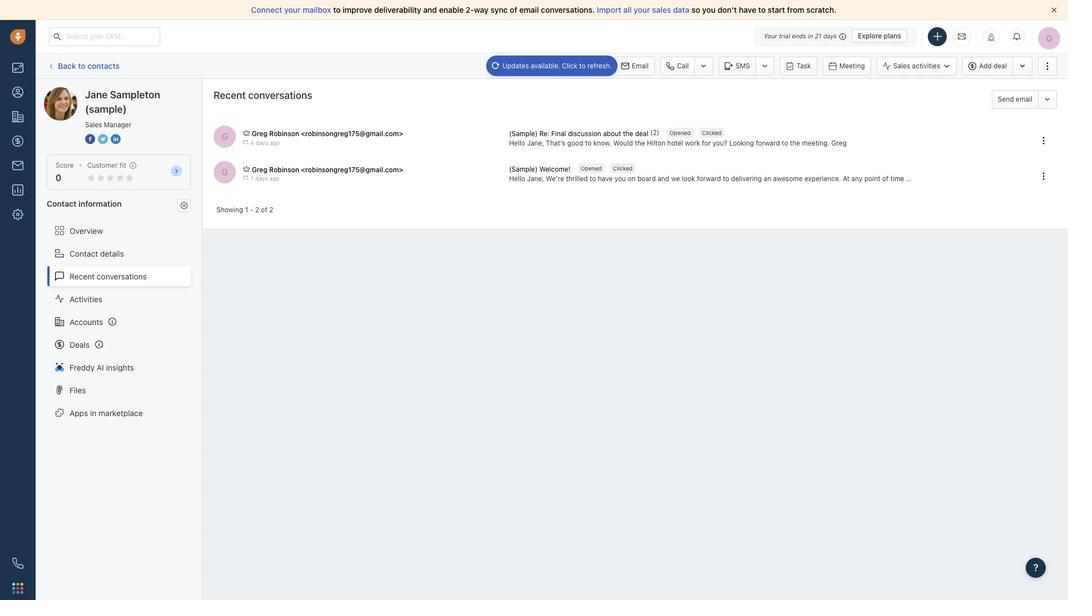 Task type: vqa. For each thing, say whether or not it's contained in the screenshot.
Bulk actions
no



Task type: describe. For each thing, give the bounding box(es) containing it.
(sample) re: final discussion about the deal link
[[509, 129, 650, 138]]

outgoing image
[[243, 139, 249, 145]]

(sample) re: final discussion about the deal button
[[509, 129, 650, 138]]

import
[[597, 5, 621, 14]]

forward
[[756, 139, 780, 147]]

add
[[979, 62, 992, 70]]

final
[[551, 129, 566, 138]]

0 horizontal spatial of
[[261, 206, 267, 214]]

(2)
[[650, 129, 659, 137]]

connect
[[251, 5, 282, 14]]

your
[[764, 32, 777, 39]]

greg for (sample) re: final discussion about the deal
[[252, 130, 267, 138]]

freddy ai insights
[[70, 363, 134, 372]]

1 horizontal spatial the
[[635, 139, 645, 147]]

days for (sample) re: final discussion about the deal
[[256, 139, 268, 146]]

deal inside add deal button
[[994, 62, 1007, 70]]

you?
[[713, 139, 727, 147]]

0 button
[[56, 173, 61, 183]]

meeting
[[839, 61, 865, 70]]

connect your mailbox link
[[251, 5, 333, 14]]

email
[[632, 61, 649, 70]]

updates available. click to refresh.
[[502, 61, 612, 70]]

all
[[623, 5, 632, 14]]

1 horizontal spatial clicked
[[702, 130, 722, 136]]

greg robinson <robinsongreg175@gmail.com> for (sample) re: final discussion about the deal
[[252, 130, 403, 138]]

2-
[[466, 5, 474, 14]]

back to contacts link
[[47, 57, 120, 75]]

1 2 from the left
[[255, 206, 259, 214]]

sales
[[652, 5, 671, 14]]

meeting button
[[823, 56, 871, 75]]

accounts
[[70, 317, 103, 327]]

discussion
[[568, 129, 601, 138]]

connect your mailbox to improve deliverability and enable 2-way sync of email conversations. import all your sales data so you don't have to start from scratch.
[[251, 5, 836, 14]]

apps in marketplace
[[70, 409, 143, 418]]

(sample) for (sample) welcome!
[[509, 165, 538, 173]]

0
[[56, 173, 61, 183]]

ai
[[97, 363, 104, 372]]

hello jane, that's good to know. would the hilton hotel work for you? looking forward to the meeting. greg
[[509, 139, 847, 147]]

trial
[[779, 32, 790, 39]]

(sample) welcome!
[[509, 165, 570, 173]]

0 horizontal spatial recent
[[70, 272, 95, 281]]

(sample) re: final discussion about the deal (2)
[[509, 129, 659, 138]]

import all your sales data link
[[597, 5, 691, 14]]

greg for (sample) welcome!
[[252, 165, 267, 174]]

from
[[787, 5, 804, 14]]

information
[[79, 199, 122, 209]]

to inside updates available. click to refresh. link
[[579, 61, 586, 70]]

add deal
[[979, 62, 1007, 70]]

fit
[[120, 161, 126, 170]]

explore plans
[[858, 32, 901, 40]]

available.
[[531, 61, 560, 70]]

send email
[[998, 95, 1032, 103]]

scratch.
[[806, 5, 836, 14]]

enable
[[439, 5, 464, 14]]

re:
[[539, 129, 549, 138]]

Search your CRM... text field
[[49, 27, 160, 46]]

<robinsongreg175@gmail.com> for (sample) welcome!
[[301, 165, 403, 174]]

1 vertical spatial recent conversations
[[70, 272, 147, 281]]

send
[[998, 95, 1014, 103]]

robinson for (sample) welcome!
[[269, 165, 299, 174]]

click
[[562, 61, 577, 70]]

ago for (sample) welcome!
[[269, 175, 279, 182]]

2 2 from the left
[[269, 206, 273, 214]]

to right mailbox on the top left of the page
[[333, 5, 341, 14]]

sync
[[490, 5, 508, 14]]

manager
[[104, 121, 131, 129]]

data
[[673, 5, 689, 14]]

<robinsongreg175@gmail.com> for (sample) re: final discussion about the deal
[[301, 130, 403, 138]]

0 vertical spatial of
[[510, 5, 517, 14]]

send email button
[[992, 90, 1038, 109]]

robinson for (sample) re: final discussion about the deal
[[269, 130, 299, 138]]

jane sampleton (sample) sales manager
[[85, 89, 160, 129]]

(sample) welcome! button
[[509, 164, 572, 174]]

4 days ago
[[250, 139, 280, 146]]

1
[[245, 206, 248, 214]]

insights
[[106, 363, 134, 372]]

showing
[[216, 206, 243, 214]]

plans
[[884, 32, 901, 40]]

jane for jane sampleton (sample) sales manager
[[85, 89, 108, 101]]

freddy
[[70, 363, 95, 372]]

have
[[739, 5, 756, 14]]

0 vertical spatial opened
[[670, 130, 691, 136]]

marketplace
[[99, 409, 143, 418]]

call
[[677, 61, 689, 70]]

showing 1 - 2 of 2
[[216, 206, 273, 214]]

deal inside (sample) re: final discussion about the deal (2)
[[635, 129, 648, 138]]

(sample) welcome! link
[[509, 164, 572, 174]]

0 horizontal spatial in
[[90, 409, 96, 418]]

contact information
[[47, 199, 122, 209]]

explore
[[858, 32, 882, 40]]

phone element
[[7, 553, 29, 575]]

mailbox
[[303, 5, 331, 14]]

your trial ends in 21 days
[[764, 32, 837, 39]]

hotel
[[667, 139, 683, 147]]

twitter circled image
[[98, 134, 108, 145]]

what's new image
[[987, 33, 995, 41]]

ends
[[792, 32, 806, 39]]

1 vertical spatial clicked
[[613, 165, 633, 172]]

1 vertical spatial opened
[[581, 165, 602, 172]]

(sample) for (sample) re: final discussion about the deal (2)
[[509, 129, 538, 138]]

start
[[768, 5, 785, 14]]

sampleton for jane sampleton (sample) sales manager
[[110, 89, 160, 101]]

would
[[613, 139, 633, 147]]

jane sampleton (sample)
[[66, 87, 158, 96]]

1 vertical spatial conversations
[[97, 272, 147, 281]]



Task type: locate. For each thing, give the bounding box(es) containing it.
back to contacts
[[58, 61, 120, 71]]

7 days ago
[[250, 175, 279, 182]]

1 horizontal spatial recent conversations
[[214, 90, 312, 101]]

welcome!
[[539, 165, 570, 173]]

0 vertical spatial robinson
[[269, 130, 299, 138]]

0 vertical spatial clicked
[[702, 130, 722, 136]]

0 vertical spatial sales
[[893, 62, 910, 70]]

2 vertical spatial greg
[[252, 165, 267, 174]]

(sample) inside (sample) re: final discussion about the deal (2)
[[509, 129, 538, 138]]

recent up activities
[[70, 272, 95, 281]]

contact down 0 button on the top of the page
[[47, 199, 77, 209]]

1 horizontal spatial of
[[510, 5, 517, 14]]

email right sync
[[519, 5, 539, 14]]

contact details
[[70, 249, 124, 258]]

0 horizontal spatial 2
[[255, 206, 259, 214]]

greg right meeting.
[[831, 139, 847, 147]]

opened down know.
[[581, 165, 602, 172]]

to
[[333, 5, 341, 14], [758, 5, 766, 14], [78, 61, 85, 71], [579, 61, 586, 70], [585, 139, 591, 147], [782, 139, 788, 147]]

good
[[567, 139, 583, 147]]

21
[[815, 32, 821, 39]]

facebook circled image
[[85, 134, 95, 145]]

1 vertical spatial greg robinson <robinsongreg175@gmail.com>
[[252, 165, 403, 174]]

days right the "21"
[[823, 32, 837, 39]]

recent conversations up 4 days ago at the top of the page
[[214, 90, 312, 101]]

1 greg robinson <robinsongreg175@gmail.com> from the top
[[252, 130, 403, 138]]

to down discussion
[[585, 139, 591, 147]]

the
[[623, 129, 633, 138], [635, 139, 645, 147], [790, 139, 800, 147]]

email right send
[[1016, 95, 1032, 103]]

conversations
[[248, 90, 312, 101], [97, 272, 147, 281]]

1 horizontal spatial deal
[[994, 62, 1007, 70]]

1 (sample) from the top
[[509, 129, 538, 138]]

contact for contact information
[[47, 199, 77, 209]]

in right apps at left
[[90, 409, 96, 418]]

0 horizontal spatial jane
[[66, 87, 83, 96]]

deal left (2)
[[635, 129, 648, 138]]

contact down overview
[[70, 249, 98, 258]]

to right forward
[[782, 139, 788, 147]]

conversations.
[[541, 5, 595, 14]]

0 vertical spatial ago
[[270, 139, 280, 146]]

1 horizontal spatial jane
[[85, 89, 108, 101]]

updates
[[502, 61, 529, 70]]

(sample) down 'hello'
[[509, 165, 538, 173]]

email inside button
[[1016, 95, 1032, 103]]

1 horizontal spatial recent
[[214, 90, 246, 101]]

deal right add
[[994, 62, 1007, 70]]

1 vertical spatial (sample)
[[509, 165, 538, 173]]

1 horizontal spatial email
[[1016, 95, 1032, 103]]

0 vertical spatial (sample)
[[509, 129, 538, 138]]

sales up the facebook circled icon on the left
[[85, 121, 102, 129]]

0 vertical spatial email
[[519, 5, 539, 14]]

0 vertical spatial conversations
[[248, 90, 312, 101]]

1 vertical spatial robinson
[[269, 165, 299, 174]]

2 your from the left
[[634, 5, 650, 14]]

jane inside the jane sampleton (sample) sales manager
[[85, 89, 108, 101]]

task button
[[780, 56, 817, 75]]

0 horizontal spatial email
[[519, 5, 539, 14]]

ago right 7
[[269, 175, 279, 182]]

0 vertical spatial greg
[[252, 130, 267, 138]]

1 horizontal spatial opened
[[670, 130, 691, 136]]

phone image
[[12, 558, 23, 570]]

0 vertical spatial days
[[823, 32, 837, 39]]

to right back
[[78, 61, 85, 71]]

1 vertical spatial sales
[[85, 121, 102, 129]]

contact
[[47, 199, 77, 209], [70, 249, 98, 258]]

your left mailbox on the top left of the page
[[284, 5, 301, 14]]

0 vertical spatial in
[[808, 32, 813, 39]]

1 <robinsongreg175@gmail.com> from the top
[[301, 130, 403, 138]]

<robinsongreg175@gmail.com>
[[301, 130, 403, 138], [301, 165, 403, 174]]

2 robinson from the top
[[269, 165, 299, 174]]

days for (sample) welcome!
[[255, 175, 268, 182]]

-
[[250, 206, 253, 214]]

linkedin circled image
[[111, 134, 121, 145]]

don't
[[718, 5, 737, 14]]

2 <robinsongreg175@gmail.com> from the top
[[301, 165, 403, 174]]

your
[[284, 5, 301, 14], [634, 5, 650, 14]]

1 vertical spatial deal
[[635, 129, 648, 138]]

activities
[[70, 295, 102, 304]]

days right 7
[[255, 175, 268, 182]]

jane down contacts
[[85, 89, 108, 101]]

contacts
[[87, 61, 120, 71]]

1 robinson from the top
[[269, 130, 299, 138]]

of right -
[[261, 206, 267, 214]]

for
[[702, 139, 711, 147]]

0 horizontal spatial your
[[284, 5, 301, 14]]

email button
[[615, 56, 655, 75]]

sales inside the jane sampleton (sample) sales manager
[[85, 121, 102, 129]]

2 horizontal spatial the
[[790, 139, 800, 147]]

close image
[[1051, 7, 1057, 13]]

you
[[702, 5, 716, 14]]

1 vertical spatial (sample)
[[85, 103, 127, 115]]

1 horizontal spatial in
[[808, 32, 813, 39]]

2 (sample) from the top
[[509, 165, 538, 173]]

1 your from the left
[[284, 5, 301, 14]]

1 vertical spatial email
[[1016, 95, 1032, 103]]

sampleton down contacts
[[85, 87, 124, 96]]

1 vertical spatial of
[[261, 206, 267, 214]]

to right the click
[[579, 61, 586, 70]]

1 vertical spatial greg
[[831, 139, 847, 147]]

sales activities
[[893, 62, 940, 70]]

that's
[[546, 139, 565, 147]]

call link
[[660, 56, 694, 75]]

to left start
[[758, 5, 766, 14]]

the inside (sample) re: final discussion about the deal (2)
[[623, 129, 633, 138]]

(sample) inside button
[[509, 165, 538, 173]]

1 vertical spatial recent
[[70, 272, 95, 281]]

in left the "21"
[[808, 32, 813, 39]]

hello
[[509, 139, 525, 147]]

clicked
[[702, 130, 722, 136], [613, 165, 633, 172]]

clicked down would
[[613, 165, 633, 172]]

work
[[685, 139, 700, 147]]

overview
[[70, 226, 103, 236]]

and
[[423, 5, 437, 14]]

details
[[100, 249, 124, 258]]

1 horizontal spatial sales
[[893, 62, 910, 70]]

contact for contact details
[[70, 249, 98, 258]]

customer
[[87, 161, 118, 170]]

greg robinson <robinsongreg175@gmail.com>
[[252, 130, 403, 138], [252, 165, 403, 174]]

score
[[56, 161, 74, 170]]

conversations up 4 days ago at the top of the page
[[248, 90, 312, 101]]

hilton
[[647, 139, 665, 147]]

1 horizontal spatial 2
[[269, 206, 273, 214]]

clicked up for
[[702, 130, 722, 136]]

sms
[[736, 61, 750, 70]]

0 horizontal spatial recent conversations
[[70, 272, 147, 281]]

greg up 7 days ago
[[252, 165, 267, 174]]

meeting.
[[802, 139, 829, 147]]

explore plans link
[[852, 29, 907, 43]]

ago for (sample) re: final discussion about the deal
[[270, 139, 280, 146]]

refresh.
[[587, 61, 612, 70]]

0 horizontal spatial conversations
[[97, 272, 147, 281]]

freshworks switcher image
[[12, 583, 23, 595]]

0 vertical spatial recent
[[214, 90, 246, 101]]

0 vertical spatial contact
[[47, 199, 77, 209]]

0 horizontal spatial opened
[[581, 165, 602, 172]]

0 horizontal spatial deal
[[635, 129, 648, 138]]

jane for jane sampleton (sample)
[[66, 87, 83, 96]]

opened up hello jane, that's good to know. would the hilton hotel work for you? looking forward to the meeting. greg
[[670, 130, 691, 136]]

0 vertical spatial <robinsongreg175@gmail.com>
[[301, 130, 403, 138]]

1 horizontal spatial conversations
[[248, 90, 312, 101]]

mng settings image
[[180, 202, 188, 210]]

sampleton for jane sampleton (sample)
[[85, 87, 124, 96]]

back
[[58, 61, 76, 71]]

send email image
[[958, 32, 966, 41]]

jane,
[[527, 139, 544, 147]]

(sample) down jane sampleton (sample)
[[85, 103, 127, 115]]

so
[[691, 5, 700, 14]]

sales left activities
[[893, 62, 910, 70]]

1 horizontal spatial your
[[634, 5, 650, 14]]

greg robinson <robinsongreg175@gmail.com> for (sample) welcome!
[[252, 165, 403, 174]]

your right all
[[634, 5, 650, 14]]

know.
[[593, 139, 611, 147]]

robinson
[[269, 130, 299, 138], [269, 165, 299, 174]]

1 vertical spatial contact
[[70, 249, 98, 258]]

recent up outgoing icon
[[214, 90, 246, 101]]

to inside back to contacts 'link'
[[78, 61, 85, 71]]

2 greg robinson <robinsongreg175@gmail.com> from the top
[[252, 165, 403, 174]]

1 vertical spatial ago
[[269, 175, 279, 182]]

of
[[510, 5, 517, 14], [261, 206, 267, 214]]

(sample) for jane sampleton (sample) sales manager
[[85, 103, 127, 115]]

4
[[250, 139, 254, 146]]

7
[[250, 175, 254, 182]]

(sample) inside the jane sampleton (sample) sales manager
[[85, 103, 127, 115]]

robinson up 4 days ago at the top of the page
[[269, 130, 299, 138]]

updates available. click to refresh. link
[[486, 55, 617, 76]]

conversations down details
[[97, 272, 147, 281]]

jane down back
[[66, 87, 83, 96]]

files
[[70, 386, 86, 395]]

2
[[255, 206, 259, 214], [269, 206, 273, 214]]

days right 4
[[256, 139, 268, 146]]

outgoing image
[[243, 175, 249, 181]]

sampleton inside the jane sampleton (sample) sales manager
[[110, 89, 160, 101]]

greg up 4 days ago at the top of the page
[[252, 130, 267, 138]]

ago right 4
[[270, 139, 280, 146]]

0 horizontal spatial sales
[[85, 121, 102, 129]]

deliverability
[[374, 5, 421, 14]]

2 vertical spatial days
[[255, 175, 268, 182]]

sampleton
[[85, 87, 124, 96], [110, 89, 160, 101]]

jane
[[66, 87, 83, 96], [85, 89, 108, 101]]

0 horizontal spatial the
[[623, 129, 633, 138]]

recent conversations down details
[[70, 272, 147, 281]]

(sample) up manager
[[126, 87, 158, 96]]

(sample) for jane sampleton (sample)
[[126, 87, 158, 96]]

activities
[[912, 62, 940, 70]]

0 vertical spatial greg robinson <robinsongreg175@gmail.com>
[[252, 130, 403, 138]]

customer fit
[[87, 161, 126, 170]]

robinson up 7 days ago
[[269, 165, 299, 174]]

the up would
[[623, 129, 633, 138]]

0 vertical spatial deal
[[994, 62, 1007, 70]]

the left the hilton
[[635, 139, 645, 147]]

0 horizontal spatial clicked
[[613, 165, 633, 172]]

sampleton up manager
[[110, 89, 160, 101]]

of right sync
[[510, 5, 517, 14]]

the left meeting.
[[790, 139, 800, 147]]

1 vertical spatial days
[[256, 139, 268, 146]]

1 vertical spatial in
[[90, 409, 96, 418]]

recent
[[214, 90, 246, 101], [70, 272, 95, 281]]

0 vertical spatial recent conversations
[[214, 90, 312, 101]]

looking
[[729, 139, 754, 147]]

days
[[823, 32, 837, 39], [256, 139, 268, 146], [255, 175, 268, 182]]

0 vertical spatial (sample)
[[126, 87, 158, 96]]

task
[[797, 61, 811, 70]]

about
[[603, 129, 621, 138]]

(sample) up 'hello'
[[509, 129, 538, 138]]

apps
[[70, 409, 88, 418]]

1 vertical spatial <robinsongreg175@gmail.com>
[[301, 165, 403, 174]]



